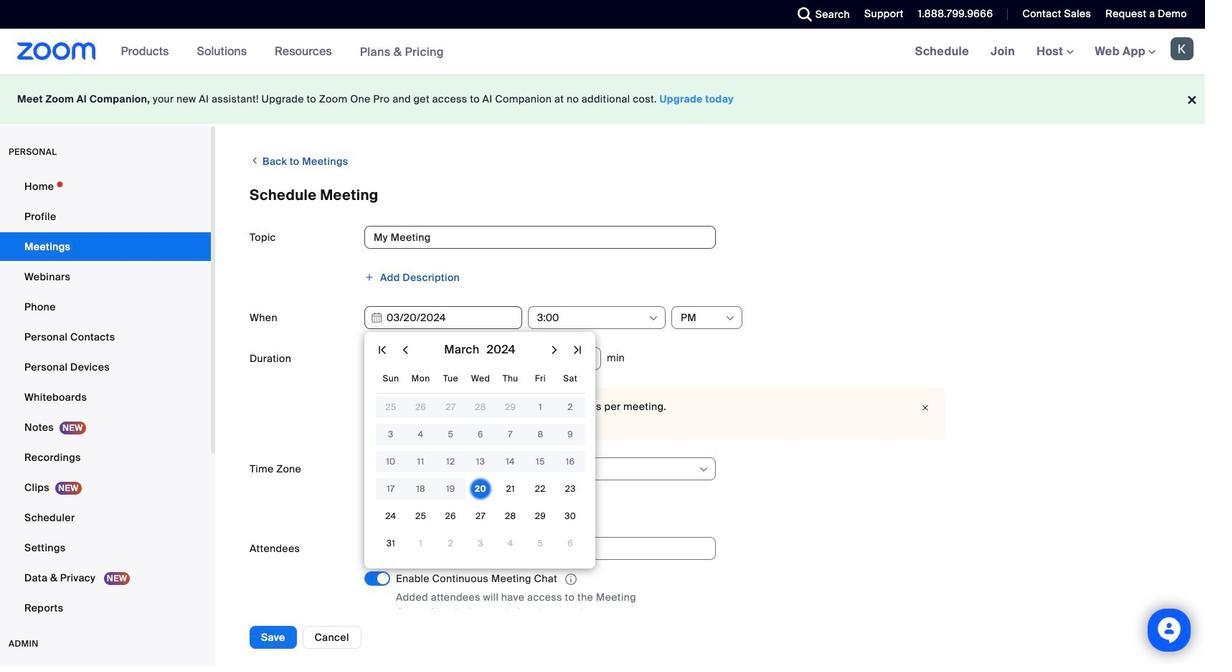 Task type: vqa. For each thing, say whether or not it's contained in the screenshot.
left image
yes



Task type: locate. For each thing, give the bounding box(es) containing it.
previous month,february 2024 image
[[397, 342, 414, 359]]

next year,march 2025 image
[[569, 342, 586, 359]]

option group
[[365, 639, 1171, 662]]

select start time text field
[[537, 307, 647, 329]]

application
[[396, 572, 669, 588]]

left image
[[250, 154, 260, 168]]

banner
[[0, 29, 1206, 75]]

My Meeting text field
[[365, 226, 716, 249]]

footer
[[0, 75, 1206, 124]]

choose date text field
[[365, 306, 522, 329]]

Persistent Chat, enter email address,Enter user names or email addresses text field
[[374, 538, 694, 560]]

product information navigation
[[110, 29, 455, 75]]

close image
[[917, 401, 934, 415]]

show options image
[[648, 313, 659, 324], [725, 313, 736, 324], [698, 464, 710, 476]]



Task type: describe. For each thing, give the bounding box(es) containing it.
personal menu menu
[[0, 172, 211, 624]]

next month,april 2024 image
[[546, 342, 563, 359]]

1 horizontal spatial show options image
[[698, 464, 710, 476]]

learn more about enable continuous meeting chat image
[[561, 574, 581, 586]]

0 horizontal spatial show options image
[[648, 313, 659, 324]]

zoom logo image
[[17, 42, 96, 60]]

2 horizontal spatial show options image
[[725, 313, 736, 324]]

meetings navigation
[[905, 29, 1206, 75]]

add image
[[365, 273, 375, 283]]

previous year,march 2023 image
[[374, 342, 391, 359]]

profile picture image
[[1171, 37, 1194, 60]]



